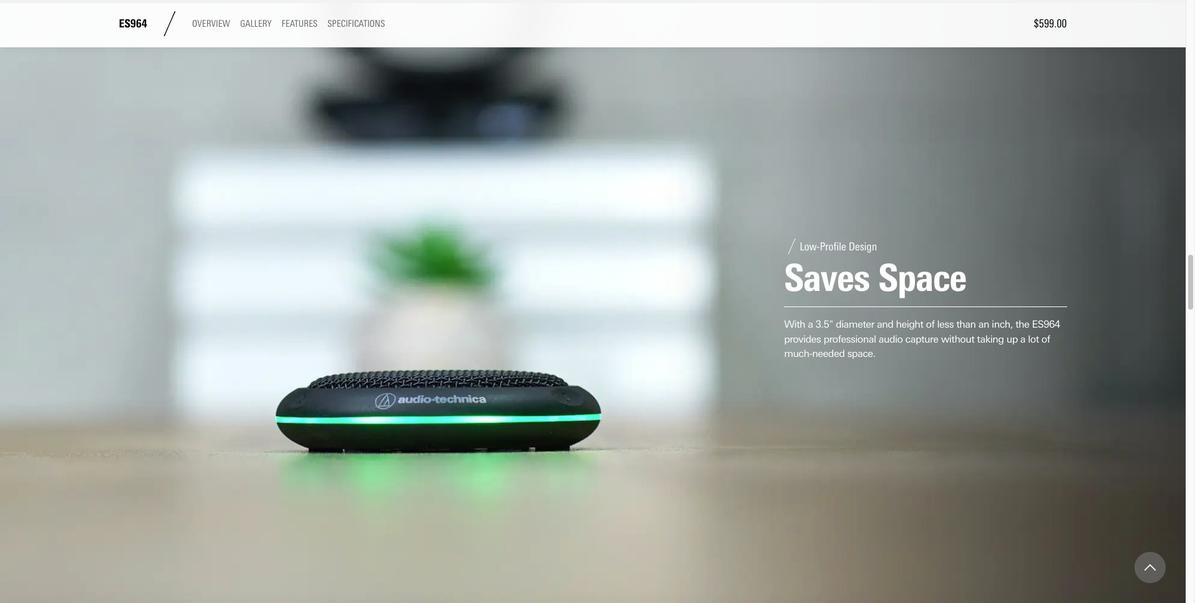 Task type: vqa. For each thing, say whether or not it's contained in the screenshot.
right in
no



Task type: locate. For each thing, give the bounding box(es) containing it.
up
[[1006, 334, 1018, 345]]

3.5"
[[816, 319, 833, 331]]

1 horizontal spatial of
[[1041, 334, 1050, 345]]

the
[[1015, 319, 1029, 331]]

height
[[896, 319, 923, 331]]

a left the lot at right
[[1020, 334, 1025, 345]]

of
[[926, 319, 935, 331], [1041, 334, 1050, 345]]

taking
[[977, 334, 1004, 345]]

than
[[956, 319, 976, 331]]

0 horizontal spatial es964
[[119, 17, 147, 30]]

overview
[[192, 18, 230, 29]]

professional
[[824, 334, 876, 345]]

es964 left divider line image
[[119, 17, 147, 30]]

1 vertical spatial a
[[1020, 334, 1025, 345]]

es964 inside with a 3.5" diameter and height of less than an inch, the es964 provides professional audio capture without taking up a lot of much-needed space.
[[1032, 319, 1060, 331]]

1 vertical spatial es964
[[1032, 319, 1060, 331]]

of right the lot at right
[[1041, 334, 1050, 345]]

without
[[941, 334, 974, 345]]

0 horizontal spatial a
[[808, 319, 813, 331]]

es964
[[119, 17, 147, 30], [1032, 319, 1060, 331]]

of left less
[[926, 319, 935, 331]]

provides
[[784, 334, 821, 345]]

a left 3.5"
[[808, 319, 813, 331]]

0 horizontal spatial of
[[926, 319, 935, 331]]

a
[[808, 319, 813, 331], [1020, 334, 1025, 345]]

1 horizontal spatial es964
[[1032, 319, 1060, 331]]

es964 up the lot at right
[[1032, 319, 1060, 331]]

features
[[282, 18, 318, 29]]

specifications
[[327, 18, 385, 29]]



Task type: describe. For each thing, give the bounding box(es) containing it.
divider line image
[[157, 11, 182, 36]]

$599.00
[[1034, 17, 1067, 31]]

much-
[[784, 348, 812, 360]]

audio
[[879, 334, 903, 345]]

arrow up image
[[1144, 563, 1156, 574]]

space.
[[847, 348, 875, 360]]

an
[[978, 319, 989, 331]]

1 horizontal spatial a
[[1020, 334, 1025, 345]]

0 vertical spatial es964
[[119, 17, 147, 30]]

and
[[877, 319, 893, 331]]

with a 3.5" diameter and height of less than an inch, the es964 provides professional audio capture without taking up a lot of much-needed space.
[[784, 319, 1060, 360]]

capture
[[905, 334, 938, 345]]

gallery
[[240, 18, 272, 29]]

less
[[937, 319, 954, 331]]

0 vertical spatial of
[[926, 319, 935, 331]]

1 vertical spatial of
[[1041, 334, 1050, 345]]

inch,
[[992, 319, 1013, 331]]

diameter
[[836, 319, 874, 331]]

needed
[[812, 348, 845, 360]]

lot
[[1028, 334, 1039, 345]]

with
[[784, 319, 805, 331]]

0 vertical spatial a
[[808, 319, 813, 331]]



